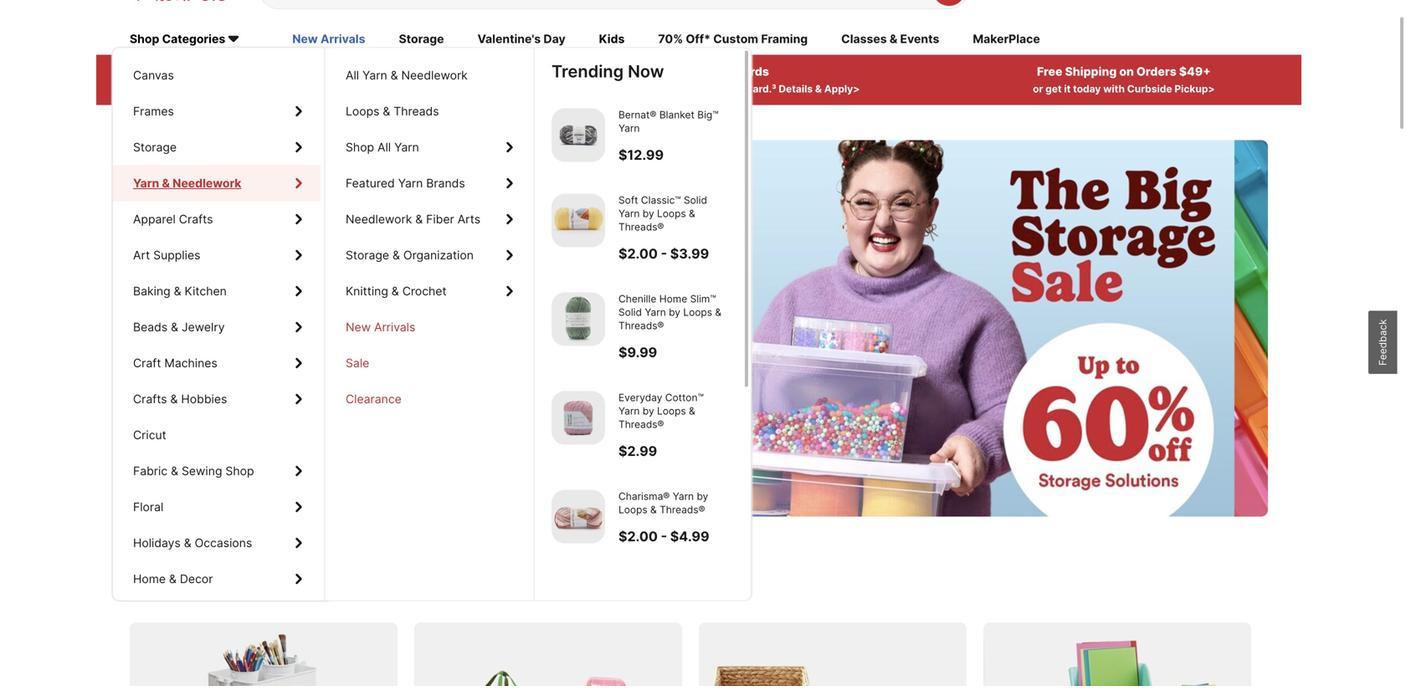 Task type: describe. For each thing, give the bounding box(es) containing it.
loops inside everyday cotton™ yarn by loops & threads®
[[657, 405, 686, 417]]

crafts & hobbies link for classes & events
[[113, 381, 321, 417]]

beads for kids
[[133, 320, 168, 334]]

1 horizontal spatial storage
[[442, 316, 513, 341]]

arts
[[458, 212, 481, 226]]

shipping
[[1065, 65, 1117, 79]]

valentine's day
[[477, 32, 566, 46]]

1 vertical spatial new
[[346, 320, 371, 334]]

cricut link for new arrivals
[[113, 417, 321, 453]]

threads® inside chenille home slim™ solid yarn by loops & threads®
[[619, 320, 664, 332]]

big™
[[697, 109, 719, 121]]

three water hyacinth baskets in white, brown and tan image
[[699, 623, 967, 686]]

baking & kitchen for kids
[[133, 284, 227, 298]]

$4.99
[[670, 529, 709, 545]]

blanket
[[659, 109, 695, 121]]

valentine's
[[477, 32, 541, 46]]

canvas link for shop categories
[[113, 57, 321, 93]]

home & decor for classes & events
[[133, 572, 213, 586]]

save
[[130, 575, 178, 600]]

bernat®
[[619, 109, 657, 121]]

holidays & occasions link for new arrivals
[[113, 525, 321, 561]]

1 horizontal spatial all
[[346, 68, 359, 82]]

all yarn & needlework link
[[326, 57, 532, 93]]

baking & kitchen for shop categories
[[133, 284, 227, 298]]

beads for new arrivals
[[133, 320, 168, 334]]

needlework for storage
[[172, 176, 238, 190]]

storage for shop categories
[[133, 140, 177, 154]]

beads & jewelry link for 70% off* custom framing
[[113, 309, 321, 345]]

bernat® blanket big™ yarn
[[619, 109, 719, 134]]

holidays & occasions for storage
[[133, 536, 252, 550]]

beads & jewelry link for valentine's day
[[113, 309, 321, 345]]

item undefined image for $9.99
[[552, 293, 605, 346]]

regular
[[251, 65, 295, 79]]

when
[[565, 83, 592, 95]]

valentine's day link
[[477, 31, 566, 49]]

home & decor link for new arrivals
[[113, 561, 321, 597]]

art for valentine's day
[[133, 248, 150, 262]]

art supplies link for valentine's day
[[113, 237, 321, 273]]

code
[[211, 83, 235, 95]]

canvas link for storage
[[113, 57, 321, 93]]

occasions for kids
[[195, 536, 252, 550]]

apparel crafts link for new arrivals
[[113, 201, 321, 237]]

decor for storage
[[180, 572, 213, 586]]

$2.00 - $4.99
[[619, 529, 709, 545]]

decor for classes & events
[[180, 572, 213, 586]]

holidays & occasions for classes & events
[[133, 536, 252, 550]]

& inside earn 9% in rewards when you use your michaels™ credit card.³ details & apply>
[[815, 83, 822, 95]]

$2.00 - $3.99
[[619, 246, 709, 262]]

$3.99
[[670, 246, 709, 262]]

organize!
[[385, 253, 571, 304]]

holiday storage containers image
[[414, 623, 682, 686]]

craft machines link for new arrivals
[[113, 345, 321, 381]]

1 vertical spatial new arrivals link
[[326, 309, 532, 345]]

needlework & fiber arts link
[[326, 201, 532, 237]]

- for $4.99
[[661, 529, 667, 545]]

score up to 60% off essential storage supplies.
[[163, 316, 603, 341]]

supplies.
[[518, 316, 603, 341]]

70% off* custom framing
[[658, 32, 808, 46]]

fabric & sewing shop for classes & events
[[133, 464, 254, 478]]

price
[[298, 65, 328, 79]]

on inside free shipping on orders $49+ or get it today with curbside pickup>
[[1119, 65, 1134, 79]]

beads & jewelry for storage
[[133, 320, 225, 334]]

framing
[[761, 32, 808, 46]]

apparel for new arrivals
[[133, 212, 176, 226]]

floral for kids
[[133, 500, 163, 514]]

craft machines link for storage
[[113, 345, 321, 381]]

baking & kitchen link for storage
[[113, 273, 321, 309]]

decor for shop categories
[[180, 572, 213, 586]]

yarn & needlework link for storage
[[113, 165, 321, 201]]

floral link for storage
[[113, 489, 321, 525]]

hobbies for kids
[[181, 392, 227, 406]]

holidays & occasions for 70% off* custom framing
[[133, 536, 252, 550]]

70% off* custom framing link
[[658, 31, 808, 49]]

in
[[705, 65, 716, 79]]

art supplies link for classes & events
[[113, 237, 321, 273]]

events
[[900, 32, 939, 46]]

free
[[1037, 65, 1063, 79]]

shop for 70% off* custom framing
[[226, 464, 254, 478]]

item undefined image for $2.99
[[552, 391, 605, 445]]

solid inside soft classic™ solid yarn by loops & threads®
[[684, 194, 707, 206]]

home & decor for valentine's day
[[133, 572, 213, 586]]

by inside everyday cotton™ yarn by loops & threads®
[[643, 405, 654, 417]]

arrivals for bottom the new arrivals link
[[374, 320, 415, 334]]

cricut link for 70% off* custom framing
[[113, 417, 321, 453]]

needlework for 70% off* custom framing
[[172, 176, 238, 190]]

hobbies for new arrivals
[[181, 392, 227, 406]]

knitting
[[346, 284, 388, 298]]

featured
[[346, 176, 395, 190]]

storage for storage
[[133, 140, 177, 154]]

with inside free shipping on orders $49+ or get it today with curbside pickup>
[[1103, 83, 1125, 95]]

kitchen for shop categories
[[185, 284, 227, 298]]

classes & events link
[[841, 31, 939, 49]]

supplies for kids
[[153, 248, 200, 262]]

by inside chenille home slim™ solid yarn by loops & threads®
[[669, 306, 681, 318]]

20%
[[183, 65, 209, 79]]

floral link for valentine's day
[[113, 489, 321, 525]]

earn
[[656, 65, 682, 79]]

pickup>
[[1175, 83, 1215, 95]]

baking & kitchen for storage
[[133, 284, 227, 298]]

supplies for valentine's day
[[153, 248, 200, 262]]

floral for 70% off* custom framing
[[133, 500, 163, 514]]

yarn & needlework link for 70% off* custom framing
[[113, 165, 321, 201]]

charisma® yarn by loops & threads®
[[619, 490, 708, 516]]

up
[[223, 316, 247, 341]]

item undefined image for $2.00 - $4.99
[[552, 490, 605, 544]]

with inside 20% off all regular price purchases with code daily23us. exclusions apply>
[[187, 83, 208, 95]]

60%
[[277, 316, 318, 341]]

craft machines link for 70% off* custom framing
[[113, 345, 321, 381]]

curbside
[[1127, 83, 1172, 95]]

cricut link for kids
[[113, 417, 321, 453]]

yarn & needlework for valentine's day
[[133, 176, 238, 190]]

fiber
[[426, 212, 454, 226]]

supplies for classes & events
[[153, 248, 200, 262]]

brands
[[426, 176, 465, 190]]

home for 70% off* custom framing
[[133, 572, 166, 586]]

apparel for 70% off* custom framing
[[133, 212, 176, 226]]

yarn & needlework for classes & events
[[133, 176, 238, 190]]

yarn & needlework for 70% off* custom framing
[[133, 176, 238, 190]]

knitting & crochet link
[[326, 273, 532, 309]]

70%
[[658, 32, 683, 46]]

yarn & needlework for kids
[[133, 176, 238, 190]]

apparel crafts link for valentine's day
[[113, 201, 321, 237]]

all yarn & needlework
[[346, 68, 468, 82]]

9%
[[685, 65, 703, 79]]

decor for valentine's day
[[180, 572, 213, 586]]

clearance
[[346, 392, 402, 406]]

$2.00 for $2.00 - $3.99
[[619, 246, 658, 262]]

clearance link
[[326, 381, 532, 417]]

yarn inside soft classic™ solid yarn by loops & threads®
[[619, 208, 640, 220]]

& inside everyday cotton™ yarn by loops & threads®
[[689, 405, 695, 417]]

essential
[[354, 316, 437, 341]]

supplies for new arrivals
[[153, 248, 200, 262]]

0 horizontal spatial on
[[182, 575, 207, 600]]

craft for storage
[[133, 356, 161, 370]]

shop all yarn link
[[326, 129, 532, 165]]

chenille home slim™ solid yarn by loops & threads®
[[619, 293, 722, 332]]

0 vertical spatial new arrivals
[[292, 32, 365, 46]]

yarn inside chenille home slim™ solid yarn by loops & threads®
[[645, 306, 666, 318]]

$9.99
[[619, 344, 657, 361]]

sale link
[[326, 345, 532, 381]]

score
[[163, 316, 218, 341]]

off
[[211, 65, 230, 79]]

art supplies for valentine's day
[[133, 248, 200, 262]]

& inside chenille home slim™ solid yarn by loops & threads®
[[715, 306, 722, 318]]

craft machines for kids
[[133, 356, 217, 370]]

kitchen for valentine's day
[[185, 284, 227, 298]]

knitting & crochet
[[346, 284, 447, 298]]

home & decor link for storage
[[113, 561, 321, 597]]

by inside soft classic™ solid yarn by loops & threads®
[[643, 208, 654, 220]]

featured yarn brands
[[346, 176, 465, 190]]

soft
[[619, 194, 638, 206]]

categories
[[162, 32, 225, 46]]

art for kids
[[133, 248, 150, 262]]

loops & threads
[[346, 104, 439, 118]]

& inside soft classic™ solid yarn by loops & threads®
[[689, 208, 695, 220]]

home & decor for shop categories
[[133, 572, 213, 586]]

baking for new arrivals
[[133, 284, 170, 298]]

colorful plastic storage bins image
[[984, 623, 1251, 686]]

crafts & hobbies link for kids
[[113, 381, 321, 417]]

jewelry for classes & events
[[182, 320, 225, 334]]

trending
[[552, 61, 624, 82]]

day
[[544, 32, 566, 46]]

for
[[376, 575, 404, 600]]

classic™
[[641, 194, 681, 206]]

cricut for storage
[[133, 428, 166, 442]]

makerplace link
[[973, 31, 1040, 49]]

holidays & occasions for valentine's day
[[133, 536, 252, 550]]

needlework & fiber arts
[[346, 212, 481, 226]]

frames for new arrivals
[[133, 104, 174, 118]]

home & decor for storage
[[133, 572, 213, 586]]

classes & events
[[841, 32, 939, 46]]

ready. set. organize!
[[163, 253, 571, 304]]

loops inside chenille home slim™ solid yarn by loops & threads®
[[683, 306, 712, 318]]

shop categories
[[130, 32, 225, 46]]

canvas link for classes & events
[[113, 57, 321, 93]]

kitchen for new arrivals
[[185, 284, 227, 298]]

craft machines link for kids
[[113, 345, 321, 381]]

cricut for valentine's day
[[133, 428, 166, 442]]

yarn & needlework for shop categories
[[133, 176, 238, 190]]

$2.99
[[619, 443, 657, 459]]

holidays & occasions link for shop categories
[[113, 525, 321, 561]]

yarn inside everyday cotton™ yarn by loops & threads®
[[619, 405, 640, 417]]

daily23us.
[[237, 83, 296, 95]]

rewards
[[719, 65, 769, 79]]

soft classic™ solid yarn by loops & threads®
[[619, 194, 707, 233]]

now
[[628, 61, 664, 82]]

off
[[323, 316, 349, 341]]



Task type: vqa. For each thing, say whether or not it's contained in the screenshot.
Baking & Kitchen link associated with Shop Categories &
yes



Task type: locate. For each thing, give the bounding box(es) containing it.
makerplace
[[973, 32, 1040, 46]]

everyday cotton™ yarn by loops & threads®
[[619, 392, 704, 431]]

arrivals down knitting & crochet
[[374, 320, 415, 334]]

home & decor
[[133, 572, 213, 586], [133, 572, 213, 586], [133, 572, 213, 586], [133, 572, 213, 586], [133, 572, 213, 586], [133, 572, 213, 586], [133, 572, 213, 586], [133, 572, 213, 586]]

all down loops & threads on the left of page
[[378, 140, 391, 154]]

2 $2.00 from the top
[[619, 529, 658, 545]]

loops down charisma®
[[619, 504, 648, 516]]

beads & jewelry link for classes & events
[[113, 309, 321, 345]]

free shipping on orders $49+ or get it today with curbside pickup>
[[1033, 65, 1215, 95]]

loops down slim™
[[683, 306, 712, 318]]

shop for new arrivals
[[226, 464, 254, 478]]

0 vertical spatial $2.00
[[619, 246, 658, 262]]

michaels™
[[660, 83, 710, 95]]

set.
[[300, 253, 375, 304]]

3 item undefined image from the top
[[552, 293, 605, 346]]

$12.99
[[619, 147, 664, 163]]

arrivals up the purchases at left
[[321, 32, 365, 46]]

it
[[1064, 83, 1071, 95]]

beads & jewelry for 70% off* custom framing
[[133, 320, 225, 334]]

item undefined image
[[552, 108, 605, 162], [552, 194, 605, 247], [552, 293, 605, 346], [552, 391, 605, 445], [552, 490, 605, 544]]

4 item undefined image from the top
[[552, 391, 605, 445]]

crafts & hobbies for storage
[[133, 392, 227, 406]]

item undefined image down when
[[552, 108, 605, 162]]

apparel for classes & events
[[133, 212, 176, 226]]

beads & jewelry link for new arrivals
[[113, 309, 321, 345]]

occasions
[[195, 536, 252, 550], [195, 536, 252, 550], [195, 536, 252, 550], [195, 536, 252, 550], [195, 536, 252, 550], [195, 536, 252, 550], [195, 536, 252, 550], [195, 536, 252, 550]]

fabric & sewing shop for 70% off* custom framing
[[133, 464, 254, 478]]

cotton™
[[665, 392, 704, 404]]

off*
[[686, 32, 711, 46]]

threads® inside soft classic™ solid yarn by loops & threads®
[[619, 221, 664, 233]]

to
[[252, 316, 272, 341]]

craft machines for new arrivals
[[133, 356, 217, 370]]

organization
[[403, 248, 474, 262]]

new
[[292, 32, 318, 46], [346, 320, 371, 334]]

&
[[890, 32, 898, 46], [391, 68, 398, 82], [815, 83, 822, 95], [383, 104, 390, 118], [161, 176, 169, 190], [161, 176, 169, 190], [161, 176, 169, 190], [161, 176, 169, 190], [161, 176, 169, 190], [161, 176, 169, 190], [161, 176, 169, 190], [162, 176, 170, 190], [689, 208, 695, 220], [415, 212, 423, 226], [393, 248, 400, 262], [174, 284, 181, 298], [174, 284, 181, 298], [174, 284, 181, 298], [174, 284, 181, 298], [174, 284, 181, 298], [174, 284, 181, 298], [174, 284, 181, 298], [174, 284, 181, 298], [392, 284, 399, 298], [715, 306, 722, 318], [171, 320, 178, 334], [171, 320, 178, 334], [171, 320, 178, 334], [171, 320, 178, 334], [171, 320, 178, 334], [171, 320, 178, 334], [171, 320, 178, 334], [171, 320, 178, 334], [170, 392, 178, 406], [170, 392, 178, 406], [170, 392, 178, 406], [170, 392, 178, 406], [170, 392, 178, 406], [170, 392, 178, 406], [170, 392, 178, 406], [170, 392, 178, 406], [689, 405, 695, 417], [171, 464, 178, 478], [171, 464, 178, 478], [171, 464, 178, 478], [171, 464, 178, 478], [171, 464, 178, 478], [171, 464, 178, 478], [171, 464, 178, 478], [171, 464, 178, 478], [650, 504, 657, 516], [184, 536, 191, 550], [184, 536, 191, 550], [184, 536, 191, 550], [184, 536, 191, 550], [184, 536, 191, 550], [184, 536, 191, 550], [184, 536, 191, 550], [184, 536, 191, 550], [169, 572, 177, 586], [169, 572, 177, 586], [169, 572, 177, 586], [169, 572, 177, 586], [169, 572, 177, 586], [169, 572, 177, 586], [169, 572, 177, 586], [169, 572, 177, 586]]

frames for valentine's day
[[133, 104, 174, 118]]

with right today
[[1103, 83, 1125, 95]]

floral link for 70% off* custom framing
[[113, 489, 321, 525]]

occasions for classes & events
[[195, 536, 252, 550]]

loops down classic™
[[657, 208, 686, 220]]

storage
[[399, 32, 444, 46], [133, 140, 177, 154], [133, 140, 177, 154], [133, 140, 177, 154], [133, 140, 177, 154], [133, 140, 177, 154], [133, 140, 177, 154], [133, 140, 177, 154], [133, 140, 177, 154], [346, 248, 389, 262]]

threads® inside everyday cotton™ yarn by loops & threads®
[[619, 418, 664, 431]]

earn 9% in rewards when you use your michaels™ credit card.³ details & apply>
[[565, 65, 860, 95]]

yarn inside the charisma® yarn by loops & threads®
[[673, 490, 694, 503]]

yarn & needlework
[[133, 176, 238, 190], [133, 176, 238, 190], [133, 176, 238, 190], [133, 176, 238, 190], [133, 176, 238, 190], [133, 176, 238, 190], [133, 176, 238, 190], [133, 176, 241, 190]]

floral link for shop categories
[[113, 489, 321, 525]]

0 vertical spatial -
[[661, 246, 667, 262]]

1 - from the top
[[661, 246, 667, 262]]

floral link
[[113, 489, 321, 525], [113, 489, 321, 525], [113, 489, 321, 525], [113, 489, 321, 525], [113, 489, 321, 525], [113, 489, 321, 525], [113, 489, 321, 525], [113, 489, 321, 525]]

storage for classes & events
[[133, 140, 177, 154]]

new arrivals link up price
[[292, 31, 365, 49]]

1 vertical spatial -
[[661, 529, 667, 545]]

home & decor for 70% off* custom framing
[[133, 572, 213, 586]]

1 horizontal spatial new
[[346, 320, 371, 334]]

on up curbside
[[1119, 65, 1134, 79]]

item undefined image left soft
[[552, 194, 605, 247]]

canvas link for 70% off* custom framing
[[113, 57, 321, 93]]

new up price
[[292, 32, 318, 46]]

$49+
[[1179, 65, 1211, 79]]

apparel for storage
[[133, 212, 176, 226]]

5 item undefined image from the top
[[552, 490, 605, 544]]

1 vertical spatial $2.00
[[619, 529, 658, 545]]

holidays & occasions for new arrivals
[[133, 536, 252, 550]]

beads & jewelry for kids
[[133, 320, 225, 334]]

yarn & needlework link for valentine's day
[[113, 165, 321, 201]]

canvas link for valentine's day
[[113, 57, 321, 93]]

beads & jewelry link for shop categories
[[113, 309, 321, 345]]

creative
[[212, 575, 292, 600]]

frames
[[133, 104, 174, 118], [133, 104, 174, 118], [133, 104, 174, 118], [133, 104, 174, 118], [133, 104, 174, 118], [133, 104, 174, 118], [133, 104, 174, 118], [133, 104, 174, 118]]

solid right classic™
[[684, 194, 707, 206]]

machines for storage
[[164, 356, 217, 370]]

holidays & occasions
[[133, 536, 252, 550], [133, 536, 252, 550], [133, 536, 252, 550], [133, 536, 252, 550], [133, 536, 252, 550], [133, 536, 252, 550], [133, 536, 252, 550], [133, 536, 252, 550]]

loops down cotton™
[[657, 405, 686, 417]]

1 vertical spatial storage
[[296, 575, 372, 600]]

charisma®
[[619, 490, 670, 503]]

home for shop categories
[[133, 572, 166, 586]]

classes
[[841, 32, 887, 46]]

crochet
[[402, 284, 447, 298]]

baking & kitchen link for 70% off* custom framing
[[113, 273, 321, 309]]

needlework
[[401, 68, 468, 82], [172, 176, 238, 190], [172, 176, 238, 190], [172, 176, 238, 190], [172, 176, 238, 190], [172, 176, 238, 190], [172, 176, 238, 190], [172, 176, 238, 190], [173, 176, 241, 190], [346, 212, 412, 226]]

or
[[1033, 83, 1043, 95]]

baking & kitchen link for valentine's day
[[113, 273, 321, 309]]

storage left for
[[296, 575, 372, 600]]

threads® down everyday
[[619, 418, 664, 431]]

beads & jewelry link
[[113, 309, 321, 345], [113, 309, 321, 345], [113, 309, 321, 345], [113, 309, 321, 345], [113, 309, 321, 345], [113, 309, 321, 345], [113, 309, 321, 345], [113, 309, 321, 345]]

floral for shop categories
[[133, 500, 163, 514]]

item undefined image left charisma®
[[552, 490, 605, 544]]

jewelry
[[182, 320, 225, 334], [182, 320, 225, 334], [182, 320, 225, 334], [182, 320, 225, 334], [182, 320, 225, 334], [182, 320, 225, 334], [182, 320, 225, 334], [182, 320, 225, 334]]

by inside the charisma® yarn by loops & threads®
[[697, 490, 708, 503]]

20% off all regular price purchases with code daily23us. exclusions apply>
[[183, 65, 392, 95]]

threads®
[[619, 221, 664, 233], [619, 320, 664, 332], [619, 418, 664, 431], [660, 504, 705, 516]]

holidays & occasions link for 70% off* custom framing
[[113, 525, 321, 561]]

1 $2.00 from the top
[[619, 246, 658, 262]]

0 horizontal spatial storage
[[296, 575, 372, 600]]

new arrivals down knitting
[[346, 320, 415, 334]]

new arrivals
[[292, 32, 365, 46], [346, 320, 415, 334]]

frames link for storage
[[113, 93, 321, 129]]

frames for classes & events
[[133, 104, 174, 118]]

apparel crafts for classes & events
[[133, 212, 213, 226]]

details
[[779, 83, 813, 95]]

new arrivals up price
[[292, 32, 365, 46]]

$2.00 down charisma®
[[619, 529, 658, 545]]

threads® up $4.99
[[660, 504, 705, 516]]

hobbies
[[181, 392, 227, 406], [181, 392, 227, 406], [181, 392, 227, 406], [181, 392, 227, 406], [181, 392, 227, 406], [181, 392, 227, 406], [181, 392, 227, 406], [181, 392, 227, 406]]

on
[[1119, 65, 1134, 79], [182, 575, 207, 600]]

all up apply>
[[346, 68, 359, 82]]

solid down chenille
[[619, 306, 642, 318]]

needlework for new arrivals
[[172, 176, 238, 190]]

beads & jewelry for shop categories
[[133, 320, 225, 334]]

$2.00
[[619, 246, 658, 262], [619, 529, 658, 545]]

1 horizontal spatial with
[[1103, 83, 1125, 95]]

solid
[[684, 194, 707, 206], [619, 306, 642, 318]]

cricut link for valentine's day
[[113, 417, 321, 453]]

threads® inside the charisma® yarn by loops & threads®
[[660, 504, 705, 516]]

threads® down soft
[[619, 221, 664, 233]]

today
[[1073, 83, 1101, 95]]

new up sale
[[346, 320, 371, 334]]

frames for shop categories
[[133, 104, 174, 118]]

fabric & sewing shop link
[[113, 453, 321, 489], [113, 453, 321, 489], [113, 453, 321, 489], [113, 453, 321, 489], [113, 453, 321, 489], [113, 453, 321, 489], [113, 453, 321, 489], [113, 453, 321, 489]]

0 vertical spatial new arrivals link
[[292, 31, 365, 49]]

canvas for kids
[[133, 68, 174, 82]]

with down 20%
[[187, 83, 208, 95]]

apply>
[[354, 83, 388, 95]]

apparel crafts for new arrivals
[[133, 212, 213, 226]]

on right save on the left bottom of the page
[[182, 575, 207, 600]]

shop for kids
[[226, 464, 254, 478]]

sewing for kids
[[182, 464, 222, 478]]

loops inside soft classic™ solid yarn by loops & threads®
[[657, 208, 686, 220]]

purchases
[[330, 65, 392, 79]]

beads for storage
[[133, 320, 168, 334]]

storage
[[442, 316, 513, 341], [296, 575, 372, 600]]

crafts & hobbies for valentine's day
[[133, 392, 227, 406]]

craft machines link
[[113, 345, 321, 381], [113, 345, 321, 381], [113, 345, 321, 381], [113, 345, 321, 381], [113, 345, 321, 381], [113, 345, 321, 381], [113, 345, 321, 381], [113, 345, 321, 381]]

home for kids
[[133, 572, 166, 586]]

canvas
[[133, 68, 174, 82], [133, 68, 174, 82], [133, 68, 174, 82], [133, 68, 174, 82], [133, 68, 174, 82], [133, 68, 174, 82], [133, 68, 174, 82], [133, 68, 174, 82]]

loops down apply>
[[346, 104, 380, 118]]

yarn & needlework link
[[113, 165, 321, 201], [113, 165, 321, 201], [113, 165, 321, 201], [113, 165, 321, 201], [113, 165, 321, 201], [113, 165, 321, 201], [113, 165, 321, 201], [113, 165, 321, 201]]

machines for shop categories
[[164, 356, 217, 370]]

beads for shop categories
[[133, 320, 168, 334]]

white rolling cart with art supplies image
[[130, 623, 398, 686]]

0 horizontal spatial arrivals
[[321, 32, 365, 46]]

storage link for storage
[[113, 129, 321, 165]]

craft machines for storage
[[133, 356, 217, 370]]

0 vertical spatial storage
[[442, 316, 513, 341]]

0 vertical spatial solid
[[684, 194, 707, 206]]

jewelry for new arrivals
[[182, 320, 225, 334]]

$2.00 up chenille
[[619, 246, 658, 262]]

supplies for storage
[[153, 248, 200, 262]]

loops inside the charisma® yarn by loops & threads®
[[619, 504, 648, 516]]

holidays & occasions for shop categories
[[133, 536, 252, 550]]

ready.
[[163, 253, 290, 304]]

2 - from the top
[[661, 529, 667, 545]]

arrivals for topmost the new arrivals link
[[321, 32, 365, 46]]

2 item undefined image from the top
[[552, 194, 605, 247]]

trending now
[[552, 61, 664, 82]]

1 horizontal spatial on
[[1119, 65, 1134, 79]]

home & decor link for 70% off* custom framing
[[113, 561, 321, 597]]

baking & kitchen link for classes & events
[[113, 273, 321, 309]]

occasions for new arrivals
[[195, 536, 252, 550]]

card.³
[[745, 83, 776, 95]]

machines for valentine's day
[[164, 356, 217, 370]]

1 vertical spatial arrivals
[[374, 320, 415, 334]]

craft for kids
[[133, 356, 161, 370]]

cricut link
[[113, 417, 321, 453], [113, 417, 321, 453], [113, 417, 321, 453], [113, 417, 321, 453], [113, 417, 321, 453], [113, 417, 321, 453], [113, 417, 321, 453], [113, 417, 321, 453]]

holidays for valentine's day
[[133, 536, 181, 550]]

the big storage sale up to 60% off storage solutions with woman holding plastic containers image
[[130, 140, 1268, 517]]

0 vertical spatial arrivals
[[321, 32, 365, 46]]

loops
[[346, 104, 380, 118], [657, 208, 686, 220], [683, 306, 712, 318], [657, 405, 686, 417], [619, 504, 648, 516]]

0 horizontal spatial new
[[292, 32, 318, 46]]

art supplies
[[133, 248, 200, 262], [133, 248, 200, 262], [133, 248, 200, 262], [133, 248, 200, 262], [133, 248, 200, 262], [133, 248, 200, 262], [133, 248, 200, 262], [133, 248, 200, 262]]

0 horizontal spatial solid
[[619, 306, 642, 318]]

shop for shop categories
[[226, 464, 254, 478]]

machines
[[164, 356, 217, 370], [164, 356, 217, 370], [164, 356, 217, 370], [164, 356, 217, 370], [164, 356, 217, 370], [164, 356, 217, 370], [164, 356, 217, 370], [164, 356, 217, 370]]

1 vertical spatial on
[[182, 575, 207, 600]]

art
[[133, 248, 150, 262], [133, 248, 150, 262], [133, 248, 150, 262], [133, 248, 150, 262], [133, 248, 150, 262], [133, 248, 150, 262], [133, 248, 150, 262], [133, 248, 150, 262]]

craft machines for 70% off* custom framing
[[133, 356, 217, 370]]

2 with from the left
[[1103, 83, 1125, 95]]

art for classes & events
[[133, 248, 150, 262]]

loops & threads link
[[326, 93, 532, 129]]

all inside 20% off all regular price purchases with code daily23us. exclusions apply>
[[232, 65, 248, 79]]

storage link for new arrivals
[[113, 129, 321, 165]]

& inside "link"
[[415, 212, 423, 226]]

crafts & hobbies link for shop categories
[[113, 381, 321, 417]]

art supplies for new arrivals
[[133, 248, 200, 262]]

fabric & sewing shop for storage
[[133, 464, 254, 478]]

all right off
[[232, 65, 248, 79]]

- left $3.99 at the top of page
[[661, 246, 667, 262]]

crafts & hobbies for new arrivals
[[133, 392, 227, 406]]

crafts & hobbies for shop categories
[[133, 392, 227, 406]]

orders
[[1137, 65, 1177, 79]]

threads® up $9.99
[[619, 320, 664, 332]]

- left $4.99
[[661, 529, 667, 545]]

save on creative storage for every space.
[[130, 575, 535, 600]]

0 horizontal spatial with
[[187, 83, 208, 95]]

threads
[[394, 104, 439, 118]]

everyday
[[619, 392, 662, 404]]

arrivals
[[321, 32, 365, 46], [374, 320, 415, 334]]

craft machines for shop categories
[[133, 356, 217, 370]]

shop for storage
[[226, 464, 254, 478]]

1 with from the left
[[187, 83, 208, 95]]

item undefined image left everyday
[[552, 391, 605, 445]]

custom
[[713, 32, 758, 46]]

1 item undefined image from the top
[[552, 108, 605, 162]]

shop for valentine's day
[[226, 464, 254, 478]]

1 horizontal spatial solid
[[684, 194, 707, 206]]

art supplies for classes & events
[[133, 248, 200, 262]]

yarn & needlework link for classes & events
[[113, 165, 321, 201]]

home inside chenille home slim™ solid yarn by loops & threads®
[[659, 293, 687, 305]]

apparel crafts link
[[113, 201, 321, 237], [113, 201, 321, 237], [113, 201, 321, 237], [113, 201, 321, 237], [113, 201, 321, 237], [113, 201, 321, 237], [113, 201, 321, 237], [113, 201, 321, 237]]

1 vertical spatial new arrivals
[[346, 320, 415, 334]]

exclusions
[[299, 83, 352, 95]]

0 horizontal spatial all
[[232, 65, 248, 79]]

2 horizontal spatial all
[[378, 140, 391, 154]]

0 vertical spatial new
[[292, 32, 318, 46]]

1 vertical spatial solid
[[619, 306, 642, 318]]

beads & jewelry
[[133, 320, 225, 334], [133, 320, 225, 334], [133, 320, 225, 334], [133, 320, 225, 334], [133, 320, 225, 334], [133, 320, 225, 334], [133, 320, 225, 334], [133, 320, 225, 334]]

& inside the charisma® yarn by loops & threads®
[[650, 504, 657, 516]]

kids
[[599, 32, 625, 46]]

yarn & needlework link for new arrivals
[[113, 165, 321, 201]]

craft machines link for classes & events
[[113, 345, 321, 381]]

storage link for valentine's day
[[113, 129, 321, 165]]

item undefined image left chenille
[[552, 293, 605, 346]]

baking & kitchen for valentine's day
[[133, 284, 227, 298]]

0 vertical spatial on
[[1119, 65, 1134, 79]]

apparel crafts for valentine's day
[[133, 212, 213, 226]]

chenille
[[619, 293, 657, 305]]

floral
[[133, 500, 163, 514], [133, 500, 163, 514], [133, 500, 163, 514], [133, 500, 163, 514], [133, 500, 163, 514], [133, 500, 163, 514], [133, 500, 163, 514], [133, 500, 163, 514]]

storage & organization link
[[326, 237, 532, 273]]

yarn inside bernat® blanket big™ yarn
[[619, 122, 640, 134]]

floral for classes & events
[[133, 500, 163, 514]]

art for 70% off* custom framing
[[133, 248, 150, 262]]

hobbies for shop categories
[[181, 392, 227, 406]]

all
[[232, 65, 248, 79], [346, 68, 359, 82], [378, 140, 391, 154]]

craft machines for classes & events
[[133, 356, 217, 370]]

jewelry for storage
[[182, 320, 225, 334]]

solid inside chenille home slim™ solid yarn by loops & threads®
[[619, 306, 642, 318]]

apparel crafts
[[133, 212, 213, 226], [133, 212, 213, 226], [133, 212, 213, 226], [133, 212, 213, 226], [133, 212, 213, 226], [133, 212, 213, 226], [133, 212, 213, 226], [133, 212, 213, 226]]

canvas for 70% off* custom framing
[[133, 68, 174, 82]]

slim™
[[690, 293, 716, 305]]

needlework for classes & events
[[172, 176, 238, 190]]

storage for 70% off* custom framing
[[133, 140, 177, 154]]

crafts & hobbies link for new arrivals
[[113, 381, 321, 417]]

- for $3.99
[[661, 246, 667, 262]]

new arrivals link down crochet
[[326, 309, 532, 345]]

storage down organize!
[[442, 316, 513, 341]]

featured yarn brands link
[[326, 165, 532, 201]]

1 horizontal spatial arrivals
[[374, 320, 415, 334]]

with
[[187, 83, 208, 95], [1103, 83, 1125, 95]]

holidays & occasions link for classes & events
[[113, 525, 321, 561]]



